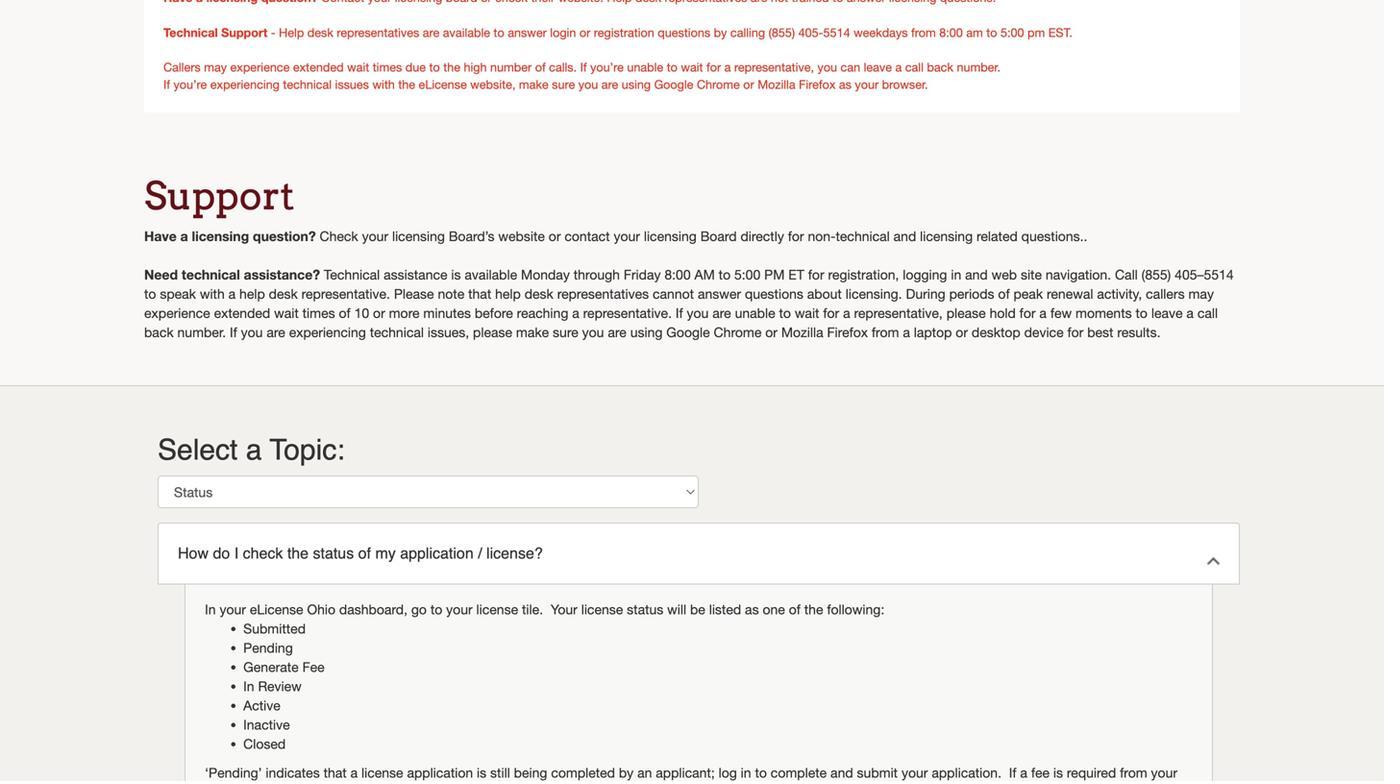 Task type: locate. For each thing, give the bounding box(es) containing it.
wait
[[347, 60, 369, 74], [681, 60, 703, 74], [274, 305, 299, 321], [795, 305, 820, 321]]

complete
[[771, 765, 827, 781]]

to inside the in your elicense ohio dashboard, go to your license tile.  your license status will be listed as one of the following: submitted pending generate fee in review active inactive closed
[[431, 602, 443, 618]]

in inside technical assistance is available monday through friday 8:00 am to 5:00 pm et for registration, logging in and web site navigation. call (855) 405–5514 to speak with a help desk representative. please note that help desk representatives cannot answer questions about licensing. during periods of peak renewal activity, callers may experience extended wait times of 10 or more minutes before reaching a representative. if you are unable to wait for a representative, please hold for a few moments to leave a call back number. if you are experiencing technical issues, please make sure you are using google chrome or mozilla firefox from a laptop or desktop device for best results.
[[951, 267, 962, 283]]

1 horizontal spatial by
[[714, 25, 727, 39]]

from down licensing.
[[872, 325, 900, 340]]

need
[[144, 267, 178, 283]]

extended up issues
[[293, 60, 344, 74]]

by inside the 'pending' indicates that a license application is still being completed by an applicant; log in to complete and submit your application.  if a fee is required from your
[[619, 765, 634, 781]]

representative, inside callers may experience extended wait times due to the high number of calls. if you're unable to wait for a representative, you can leave a call back number. if you're experiencing technical issues with the elicense website, make sure you are using google chrome or mozilla firefox as your browser.
[[735, 60, 815, 74]]

0 horizontal spatial representative,
[[735, 60, 815, 74]]

0 horizontal spatial license
[[362, 765, 403, 781]]

device
[[1025, 325, 1064, 340]]

periods
[[950, 286, 995, 302]]

license right your
[[582, 602, 623, 618]]

1 horizontal spatial elicense
[[419, 77, 467, 91]]

4 licensing from the left
[[920, 228, 973, 244]]

review
[[258, 679, 302, 695]]

technical inside callers may experience extended wait times due to the high number of calls. if you're unable to wait for a representative, you can leave a call back number. if you're experiencing technical issues with the elicense website, make sure you are using google chrome or mozilla firefox as your browser.
[[283, 77, 332, 91]]

with right issues
[[373, 77, 395, 91]]

1 vertical spatial number.
[[177, 325, 226, 340]]

8:00
[[940, 25, 963, 39], [665, 267, 691, 283]]

representatives
[[337, 25, 420, 39], [557, 286, 649, 302]]

extended down need technical assistance?
[[214, 305, 270, 321]]

or down calling
[[744, 77, 755, 91]]

sure down reaching
[[553, 325, 579, 340]]

1 vertical spatial with
[[200, 286, 225, 302]]

sure inside callers may experience extended wait times due to the high number of calls. if you're unable to wait for a representative, you can leave a call back number. if you're experiencing technical issues with the elicense website, make sure you are using google chrome or mozilla firefox as your browser.
[[552, 77, 575, 91]]

back down "speak"
[[144, 325, 174, 340]]

available inside technical support - help desk representatives are available to answer login or registration questions by calling (855) 405-5514 weekdays from 8:00 am to 5:00 pm est.
[[443, 25, 490, 39]]

from
[[912, 25, 936, 39], [872, 325, 900, 340], [1120, 765, 1148, 781]]

0 vertical spatial leave
[[864, 60, 892, 74]]

1 horizontal spatial as
[[839, 77, 852, 91]]

fee
[[1032, 765, 1050, 781]]

and up logging in the top of the page
[[894, 228, 917, 244]]

application inside the 'pending' indicates that a license application is still being completed by an applicant; log in to complete and submit your application.  if a fee is required from your
[[407, 765, 473, 781]]

technical down more
[[370, 325, 424, 340]]

you left "can"
[[818, 60, 838, 74]]

the
[[444, 60, 461, 74], [398, 77, 415, 91], [287, 545, 309, 563], [805, 602, 824, 618]]

1 vertical spatial by
[[619, 765, 634, 781]]

representative. down friday
[[583, 305, 672, 321]]

technical up the 10
[[324, 267, 380, 283]]

desk right help
[[308, 25, 334, 39]]

questions down pm
[[745, 286, 804, 302]]

sure inside technical assistance is available monday through friday 8:00 am to 5:00 pm et for registration, logging in and web site navigation. call (855) 405–5514 to speak with a help desk representative. please note that help desk representatives cannot answer questions about licensing. during periods of peak renewal activity, callers may experience extended wait times of 10 or more minutes before reaching a representative. if you are unable to wait for a representative, please hold for a few moments to leave a call back number. if you are experiencing technical issues, please make sure you are using google chrome or mozilla firefox from a laptop or desktop device for best results.
[[553, 325, 579, 340]]

1 horizontal spatial unable
[[735, 305, 776, 321]]

is left still
[[477, 765, 487, 781]]

make
[[519, 77, 549, 91], [516, 325, 549, 340]]

is inside technical assistance is available monday through friday 8:00 am to 5:00 pm et for registration, logging in and web site navigation. call (855) 405–5514 to speak with a help desk representative. please note that help desk representatives cannot answer questions about licensing. during periods of peak renewal activity, callers may experience extended wait times of 10 or more minutes before reaching a representative. if you are unable to wait for a representative, please hold for a few moments to leave a call back number. if you are experiencing technical issues, please make sure you are using google chrome or mozilla firefox from a laptop or desktop device for best results.
[[451, 267, 461, 283]]

status left will
[[627, 602, 664, 618]]

est.
[[1049, 25, 1073, 39]]

mozilla
[[758, 77, 796, 91], [782, 325, 824, 340]]

support up have
[[144, 173, 295, 219]]

make down reaching
[[516, 325, 549, 340]]

1 vertical spatial sure
[[553, 325, 579, 340]]

your right required
[[1152, 765, 1178, 781]]

0 horizontal spatial back
[[144, 325, 174, 340]]

and inside technical assistance is available monday through friday 8:00 am to 5:00 pm et for registration, logging in and web site navigation. call (855) 405–5514 to speak with a help desk representative. please note that help desk representatives cannot answer questions about licensing. during periods of peak renewal activity, callers may experience extended wait times of 10 or more minutes before reaching a representative. if you are unable to wait for a representative, please hold for a few moments to leave a call back number. if you are experiencing technical issues, please make sure you are using google chrome or mozilla firefox from a laptop or desktop device for best results.
[[966, 267, 988, 283]]

license down the /
[[477, 602, 518, 618]]

unable down registration
[[627, 60, 664, 74]]

1 vertical spatial experiencing
[[289, 325, 366, 340]]

licensing up logging in the top of the page
[[920, 228, 973, 244]]

the left high
[[444, 60, 461, 74]]

1 horizontal spatial call
[[1198, 305, 1218, 321]]

0 horizontal spatial desk
[[269, 286, 298, 302]]

you're down callers
[[174, 77, 207, 91]]

2 help from the left
[[495, 286, 521, 302]]

that inside the 'pending' indicates that a license application is still being completed by an applicant; log in to complete and submit your application.  if a fee is required from your
[[324, 765, 347, 781]]

1 horizontal spatial leave
[[1152, 305, 1183, 321]]

a right have
[[180, 228, 188, 244]]

2 horizontal spatial and
[[966, 267, 988, 283]]

leave right "can"
[[864, 60, 892, 74]]

1 vertical spatial make
[[516, 325, 549, 340]]

please down before in the top of the page
[[473, 325, 513, 340]]

in
[[951, 267, 962, 283], [741, 765, 752, 781]]

answer left login
[[508, 25, 547, 39]]

sure
[[552, 77, 575, 91], [553, 325, 579, 340]]

available up high
[[443, 25, 490, 39]]

0 vertical spatial make
[[519, 77, 549, 91]]

1 vertical spatial elicense
[[250, 602, 303, 618]]

activity,
[[1098, 286, 1143, 302]]

1 horizontal spatial please
[[947, 305, 986, 321]]

using
[[622, 77, 651, 91], [631, 325, 663, 340]]

1 vertical spatial representatives
[[557, 286, 649, 302]]

back up browser.
[[927, 60, 954, 74]]

is up note
[[451, 267, 461, 283]]

back
[[927, 60, 954, 74], [144, 325, 174, 340]]

5:00 inside technical assistance is available monday through friday 8:00 am to 5:00 pm et for registration, logging in and web site navigation. call (855) 405–5514 to speak with a help desk representative. please note that help desk representatives cannot answer questions about licensing. during periods of peak renewal activity, callers may experience extended wait times of 10 or more minutes before reaching a representative. if you are unable to wait for a representative, please hold for a few moments to leave a call back number. if you are experiencing technical issues, please make sure you are using google chrome or mozilla firefox from a laptop or desktop device for best results.
[[735, 267, 761, 283]]

do
[[213, 545, 230, 563]]

1 vertical spatial 8:00
[[665, 267, 691, 283]]

a down '405–5514'
[[1187, 305, 1194, 321]]

browser.
[[882, 77, 928, 91]]

using down the cannot at the top
[[631, 325, 663, 340]]

select
[[158, 434, 238, 467]]

1 horizontal spatial desk
[[308, 25, 334, 39]]

available
[[443, 25, 490, 39], [465, 267, 517, 283]]

1 horizontal spatial in
[[951, 267, 962, 283]]

0 horizontal spatial by
[[619, 765, 634, 781]]

indicates
[[266, 765, 320, 781]]

1 vertical spatial questions
[[745, 286, 804, 302]]

pending
[[243, 640, 293, 656]]

support left -
[[221, 25, 268, 39]]

your down "can"
[[855, 77, 879, 91]]

1 vertical spatial that
[[324, 765, 347, 781]]

licensing up friday
[[644, 228, 697, 244]]

1 vertical spatial application
[[407, 765, 473, 781]]

are down assistance?
[[267, 325, 285, 340]]

listed
[[709, 602, 742, 618]]

related
[[977, 228, 1018, 244]]

0 vertical spatial call
[[906, 60, 924, 74]]

1 horizontal spatial experiencing
[[289, 325, 366, 340]]

or right login
[[580, 25, 591, 39]]

8:00 inside technical support - help desk representatives are available to answer login or registration questions by calling (855) 405-5514 weekdays from 8:00 am to 5:00 pm est.
[[940, 25, 963, 39]]

elicense
[[419, 77, 467, 91], [250, 602, 303, 618]]

one
[[763, 602, 785, 618]]

firefox down 405-
[[799, 77, 836, 91]]

1 horizontal spatial extended
[[293, 60, 344, 74]]

back inside callers may experience extended wait times due to the high number of calls. if you're unable to wait for a representative, you can leave a call back number. if you're experiencing technical issues with the elicense website, make sure you are using google chrome or mozilla firefox as your browser.
[[927, 60, 954, 74]]

from inside technical support - help desk representatives are available to answer login or registration questions by calling (855) 405-5514 weekdays from 8:00 am to 5:00 pm est.
[[912, 25, 936, 39]]

0 horizontal spatial in
[[205, 602, 216, 618]]

may inside callers may experience extended wait times due to the high number of calls. if you're unable to wait for a representative, you can leave a call back number. if you're experiencing technical issues with the elicense website, make sure you are using google chrome or mozilla firefox as your browser.
[[204, 60, 227, 74]]

google down the cannot at the top
[[667, 325, 710, 340]]

1 horizontal spatial number.
[[957, 60, 1001, 74]]

1 vertical spatial technical
[[324, 267, 380, 283]]

from inside the 'pending' indicates that a license application is still being completed by an applicant; log in to complete and submit your application.  if a fee is required from your
[[1120, 765, 1148, 781]]

be
[[690, 602, 706, 618]]

experience inside callers may experience extended wait times due to the high number of calls. if you're unable to wait for a representative, you can leave a call back number. if you're experiencing technical issues with the elicense website, make sure you are using google chrome or mozilla firefox as your browser.
[[230, 60, 290, 74]]

technical up callers
[[163, 25, 218, 39]]

1 horizontal spatial questions
[[745, 286, 804, 302]]

0 vertical spatial number.
[[957, 60, 1001, 74]]

1 help from the left
[[239, 286, 265, 302]]

monday
[[521, 267, 570, 283]]

available inside technical assistance is available monday through friday 8:00 am to 5:00 pm et for registration, logging in and web site navigation. call (855) 405–5514 to speak with a help desk representative. please note that help desk representatives cannot answer questions about licensing. during periods of peak renewal activity, callers may experience extended wait times of 10 or more minutes before reaching a representative. if you are unable to wait for a representative, please hold for a few moments to leave a call back number. if you are experiencing technical issues, please make sure you are using google chrome or mozilla firefox from a laptop or desktop device for best results.
[[465, 267, 517, 283]]

firefox
[[799, 77, 836, 91], [828, 325, 868, 340]]

sure down calls.
[[552, 77, 575, 91]]

with inside technical assistance is available monday through friday 8:00 am to 5:00 pm et for registration, logging in and web site navigation. call (855) 405–5514 to speak with a help desk representative. please note that help desk representatives cannot answer questions about licensing. during periods of peak renewal activity, callers may experience extended wait times of 10 or more minutes before reaching a representative. if you are unable to wait for a representative, please hold for a few moments to leave a call back number. if you are experiencing technical issues, please make sure you are using google chrome or mozilla firefox from a laptop or desktop device for best results.
[[200, 286, 225, 302]]

1 vertical spatial from
[[872, 325, 900, 340]]

license inside the 'pending' indicates that a license application is still being completed by an applicant; log in to complete and submit your application.  if a fee is required from your
[[362, 765, 403, 781]]

0 vertical spatial questions
[[658, 25, 711, 39]]

license
[[477, 602, 518, 618], [582, 602, 623, 618], [362, 765, 403, 781]]

0 horizontal spatial extended
[[214, 305, 270, 321]]

if
[[580, 60, 587, 74], [163, 77, 170, 91], [676, 305, 683, 321], [230, 325, 237, 340], [1009, 765, 1017, 781]]

unable down pm
[[735, 305, 776, 321]]

to inside the 'pending' indicates that a license application is still being completed by an applicant; log in to complete and submit your application.  if a fee is required from your
[[755, 765, 767, 781]]

1 vertical spatial answer
[[698, 286, 741, 302]]

and inside the 'pending' indicates that a license application is still being completed by an applicant; log in to complete and submit your application.  if a fee is required from your
[[831, 765, 854, 781]]

leave down callers
[[1152, 305, 1183, 321]]

technical up registration,
[[836, 228, 890, 244]]

firefox down about
[[828, 325, 868, 340]]

experiencing down the 10
[[289, 325, 366, 340]]

8:00 up the cannot at the top
[[665, 267, 691, 283]]

0 vertical spatial from
[[912, 25, 936, 39]]

web
[[992, 267, 1017, 283]]

1 vertical spatial representative,
[[854, 305, 943, 321]]

you
[[818, 60, 838, 74], [579, 77, 598, 91], [687, 305, 709, 321], [241, 325, 263, 340], [582, 325, 604, 340]]

0 horizontal spatial representative.
[[302, 286, 390, 302]]

help up before in the top of the page
[[495, 286, 521, 302]]

google inside callers may experience extended wait times due to the high number of calls. if you're unable to wait for a representative, you can leave a call back number. if you're experiencing technical issues with the elicense website, make sure you are using google chrome or mozilla firefox as your browser.
[[655, 77, 694, 91]]

chrome down am
[[714, 325, 762, 340]]

1 horizontal spatial back
[[927, 60, 954, 74]]

1 horizontal spatial status
[[627, 602, 664, 618]]

may
[[204, 60, 227, 74], [1189, 286, 1215, 302]]

are inside technical support - help desk representatives are available to answer login or registration questions by calling (855) 405-5514 weekdays from 8:00 am to 5:00 pm est.
[[423, 25, 440, 39]]

as down "can"
[[839, 77, 852, 91]]

select a topic:
[[158, 434, 345, 467]]

1 vertical spatial unable
[[735, 305, 776, 321]]

0 vertical spatial as
[[839, 77, 852, 91]]

may down '405–5514'
[[1189, 286, 1215, 302]]

please
[[394, 286, 434, 302]]

1 horizontal spatial 8:00
[[940, 25, 963, 39]]

1 vertical spatial representative.
[[583, 305, 672, 321]]

and for submit
[[831, 765, 854, 781]]

1 vertical spatial in
[[243, 679, 254, 695]]

0 horizontal spatial from
[[872, 325, 900, 340]]

0 vertical spatial in
[[205, 602, 216, 618]]

(855) left 405-
[[769, 25, 795, 39]]

1 vertical spatial support
[[144, 173, 295, 219]]

question?
[[253, 228, 316, 244]]

2 horizontal spatial from
[[1120, 765, 1148, 781]]

representative.
[[302, 286, 390, 302], [583, 305, 672, 321]]

ohio
[[307, 602, 336, 618]]

0 horizontal spatial technical
[[163, 25, 218, 39]]

elicense down due in the left of the page
[[419, 77, 467, 91]]

1 vertical spatial may
[[1189, 286, 1215, 302]]

dashboard,
[[339, 602, 408, 618]]

extended
[[293, 60, 344, 74], [214, 305, 270, 321]]

licensing up need technical assistance?
[[192, 228, 249, 244]]

back inside technical assistance is available monday through friday 8:00 am to 5:00 pm et for registration, logging in and web site navigation. call (855) 405–5514 to speak with a help desk representative. please note that help desk representatives cannot answer questions about licensing. during periods of peak renewal activity, callers may experience extended wait times of 10 or more minutes before reaching a representative. if you are unable to wait for a representative, please hold for a few moments to leave a call back number. if you are experiencing technical issues, please make sure you are using google chrome or mozilla firefox from a laptop or desktop device for best results.
[[144, 325, 174, 340]]

may right callers
[[204, 60, 227, 74]]

technical left issues
[[283, 77, 332, 91]]

with
[[373, 77, 395, 91], [200, 286, 225, 302]]

1 vertical spatial firefox
[[828, 325, 868, 340]]

available up before in the top of the page
[[465, 267, 517, 283]]

0 vertical spatial experience
[[230, 60, 290, 74]]

using inside callers may experience extended wait times due to the high number of calls. if you're unable to wait for a representative, you can leave a call back number. if you're experiencing technical issues with the elicense website, make sure you are using google chrome or mozilla firefox as your browser.
[[622, 77, 651, 91]]

0 vertical spatial firefox
[[799, 77, 836, 91]]

as left one
[[745, 602, 759, 618]]

or right the 10
[[373, 305, 385, 321]]

1 horizontal spatial help
[[495, 286, 521, 302]]

login
[[550, 25, 576, 39]]

0 vertical spatial technical
[[163, 25, 218, 39]]

answer down am
[[698, 286, 741, 302]]

make down the number
[[519, 77, 549, 91]]

google
[[655, 77, 694, 91], [667, 325, 710, 340]]

2 vertical spatial from
[[1120, 765, 1148, 781]]

mozilla inside technical assistance is available monday through friday 8:00 am to 5:00 pm et for registration, logging in and web site navigation. call (855) 405–5514 to speak with a help desk representative. please note that help desk representatives cannot answer questions about licensing. during periods of peak renewal activity, callers may experience extended wait times of 10 or more minutes before reaching a representative. if you are unable to wait for a representative, please hold for a few moments to leave a call back number. if you are experiencing technical issues, please make sure you are using google chrome or mozilla firefox from a laptop or desktop device for best results.
[[782, 325, 824, 340]]

for inside callers may experience extended wait times due to the high number of calls. if you're unable to wait for a representative, you can leave a call back number. if you're experiencing technical issues with the elicense website, make sure you are using google chrome or mozilla firefox as your browser.
[[707, 60, 721, 74]]

extended inside technical assistance is available monday through friday 8:00 am to 5:00 pm et for registration, logging in and web site navigation. call (855) 405–5514 to speak with a help desk representative. please note that help desk representatives cannot answer questions about licensing. during periods of peak renewal activity, callers may experience extended wait times of 10 or more minutes before reaching a representative. if you are unable to wait for a representative, please hold for a few moments to leave a call back number. if you are experiencing technical issues, please make sure you are using google chrome or mozilla firefox from a laptop or desktop device for best results.
[[214, 305, 270, 321]]

questions inside technical assistance is available monday through friday 8:00 am to 5:00 pm et for registration, logging in and web site navigation. call (855) 405–5514 to speak with a help desk representative. please note that help desk representatives cannot answer questions about licensing. during periods of peak renewal activity, callers may experience extended wait times of 10 or more minutes before reaching a representative. if you are unable to wait for a representative, please hold for a few moments to leave a call back number. if you are experiencing technical issues, please make sure you are using google chrome or mozilla firefox from a laptop or desktop device for best results.
[[745, 286, 804, 302]]

0 vertical spatial with
[[373, 77, 395, 91]]

experiencing
[[210, 77, 280, 91], [289, 325, 366, 340]]

experiencing inside callers may experience extended wait times due to the high number of calls. if you're unable to wait for a representative, you can leave a call back number. if you're experiencing technical issues with the elicense website, make sure you are using google chrome or mozilla firefox as your browser.
[[210, 77, 280, 91]]

support
[[221, 25, 268, 39], [144, 173, 295, 219]]

1 horizontal spatial representative,
[[854, 305, 943, 321]]

desk up reaching
[[525, 286, 554, 302]]

in up periods
[[951, 267, 962, 283]]

friday
[[624, 267, 661, 283]]

experiencing down -
[[210, 77, 280, 91]]

help down need technical assistance?
[[239, 286, 265, 302]]

0 vertical spatial mozilla
[[758, 77, 796, 91]]

unable
[[627, 60, 664, 74], [735, 305, 776, 321]]

results.
[[1118, 325, 1161, 340]]

1 vertical spatial leave
[[1152, 305, 1183, 321]]

0 horizontal spatial help
[[239, 286, 265, 302]]

1 horizontal spatial is
[[477, 765, 487, 781]]

few
[[1051, 305, 1072, 321]]

please down periods
[[947, 305, 986, 321]]

desk down assistance?
[[269, 286, 298, 302]]

elicense inside the in your elicense ohio dashboard, go to your license tile.  your license status will be listed as one of the following: submitted pending generate fee in review active inactive closed
[[250, 602, 303, 618]]

1 horizontal spatial you're
[[591, 60, 624, 74]]

0 vertical spatial and
[[894, 228, 917, 244]]

of left my
[[358, 545, 371, 563]]

0 vertical spatial unable
[[627, 60, 664, 74]]

technical inside technical assistance is available monday through friday 8:00 am to 5:00 pm et for registration, logging in and web site navigation. call (855) 405–5514 to speak with a help desk representative. please note that help desk representatives cannot answer questions about licensing. during periods of peak renewal activity, callers may experience extended wait times of 10 or more minutes before reaching a representative. if you are unable to wait for a representative, please hold for a few moments to leave a call back number. if you are experiencing technical issues, please make sure you are using google chrome or mozilla firefox from a laptop or desktop device for best results.
[[324, 267, 380, 283]]

in your elicense ohio dashboard, go to your license tile.  your license status will be listed as one of the following: submitted pending generate fee in review active inactive closed
[[205, 602, 885, 752]]

405-
[[799, 25, 824, 39]]

your right "contact"
[[614, 228, 640, 244]]

pm
[[765, 267, 785, 283]]

a left the "laptop"
[[903, 325, 911, 340]]

with down need technical assistance?
[[200, 286, 225, 302]]

1 vertical spatial as
[[745, 602, 759, 618]]

number. down am
[[957, 60, 1001, 74]]

number. inside callers may experience extended wait times due to the high number of calls. if you're unable to wait for a representative, you can leave a call back number. if you're experiencing technical issues with the elicense website, make sure you are using google chrome or mozilla firefox as your browser.
[[957, 60, 1001, 74]]

1 vertical spatial times
[[303, 305, 335, 321]]

1 vertical spatial using
[[631, 325, 663, 340]]

weekdays
[[854, 25, 908, 39]]

1 vertical spatial chrome
[[714, 325, 762, 340]]

help
[[239, 286, 265, 302], [495, 286, 521, 302]]

chrome down calling
[[697, 77, 740, 91]]

peak
[[1014, 286, 1043, 302]]

for
[[707, 60, 721, 74], [788, 228, 804, 244], [809, 267, 825, 283], [824, 305, 840, 321], [1020, 305, 1036, 321], [1068, 325, 1084, 340]]

0 horizontal spatial experience
[[144, 305, 210, 321]]

licensing up assistance
[[392, 228, 445, 244]]

representatives inside technical support - help desk representatives are available to answer login or registration questions by calling (855) 405-5514 weekdays from 8:00 am to 5:00 pm est.
[[337, 25, 420, 39]]

of left calls.
[[535, 60, 546, 74]]

from right required
[[1120, 765, 1148, 781]]

call up browser.
[[906, 60, 924, 74]]

non-
[[808, 228, 836, 244]]

1 horizontal spatial answer
[[698, 286, 741, 302]]

1 horizontal spatial (855)
[[1142, 267, 1172, 283]]

representative. up the 10
[[302, 286, 390, 302]]

experience inside technical assistance is available monday through friday 8:00 am to 5:00 pm et for registration, logging in and web site navigation. call (855) 405–5514 to speak with a help desk representative. please note that help desk representatives cannot answer questions about licensing. during periods of peak renewal activity, callers may experience extended wait times of 10 or more minutes before reaching a representative. if you are unable to wait for a representative, please hold for a few moments to leave a call back number. if you are experiencing technical issues, please make sure you are using google chrome or mozilla firefox from a laptop or desktop device for best results.
[[144, 305, 210, 321]]

questions inside technical support - help desk representatives are available to answer login or registration questions by calling (855) 405-5514 weekdays from 8:00 am to 5:00 pm est.
[[658, 25, 711, 39]]

0 horizontal spatial answer
[[508, 25, 547, 39]]

1 vertical spatial back
[[144, 325, 174, 340]]

0 vertical spatial that
[[468, 286, 492, 302]]

google down registration
[[655, 77, 694, 91]]

0 horizontal spatial leave
[[864, 60, 892, 74]]

0 vertical spatial answer
[[508, 25, 547, 39]]

mozilla down about
[[782, 325, 824, 340]]

'pending' indicates that a license application is still being completed by an applicant; log in to complete and submit your application.  if a fee is required from your
[[205, 765, 1178, 782]]

mozilla inside callers may experience extended wait times due to the high number of calls. if you're unable to wait for a representative, you can leave a call back number. if you're experiencing technical issues with the elicense website, make sure you are using google chrome or mozilla firefox as your browser.
[[758, 77, 796, 91]]

application
[[400, 545, 474, 563], [407, 765, 473, 781]]

1 vertical spatial google
[[667, 325, 710, 340]]

you down need technical assistance?
[[241, 325, 263, 340]]

0 vertical spatial status
[[313, 545, 354, 563]]

0 horizontal spatial number.
[[177, 325, 226, 340]]

application left still
[[407, 765, 473, 781]]

call inside technical assistance is available monday through friday 8:00 am to 5:00 pm et for registration, logging in and web site navigation. call (855) 405–5514 to speak with a help desk representative. please note that help desk representatives cannot answer questions about licensing. during periods of peak renewal activity, callers may experience extended wait times of 10 or more minutes before reaching a representative. if you are unable to wait for a representative, please hold for a few moments to leave a call back number. if you are experiencing technical issues, please make sure you are using google chrome or mozilla firefox from a laptop or desktop device for best results.
[[1198, 305, 1218, 321]]

0 vertical spatial chrome
[[697, 77, 740, 91]]

a left fee
[[1021, 765, 1028, 781]]

1 horizontal spatial from
[[912, 25, 936, 39]]

of inside the in your elicense ohio dashboard, go to your license tile.  your license status will be listed as one of the following: submitted pending generate fee in review active inactive closed
[[789, 602, 801, 618]]

technical assistance is available monday through friday 8:00 am to 5:00 pm et for registration, logging in and web site navigation. call (855) 405–5514 to speak with a help desk representative. please note that help desk representatives cannot answer questions about licensing. during periods of peak renewal activity, callers may experience extended wait times of 10 or more minutes before reaching a representative. if you are unable to wait for a representative, please hold for a few moments to leave a call back number. if you are experiencing technical issues, please make sure you are using google chrome or mozilla firefox from a laptop or desktop device for best results.
[[144, 267, 1234, 340]]

being
[[514, 765, 548, 781]]

please
[[947, 305, 986, 321], [473, 325, 513, 340]]

1 horizontal spatial in
[[243, 679, 254, 695]]

as inside the in your elicense ohio dashboard, go to your license tile.  your license status will be listed as one of the following: submitted pending generate fee in review active inactive closed
[[745, 602, 759, 618]]



Task type: vqa. For each thing, say whether or not it's contained in the screenshot.
right added
no



Task type: describe. For each thing, give the bounding box(es) containing it.
or inside callers may experience extended wait times due to the high number of calls. if you're unable to wait for a representative, you can leave a call back number. if you're experiencing technical issues with the elicense website, make sure you are using google chrome or mozilla firefox as your browser.
[[744, 77, 755, 91]]

1 horizontal spatial representative.
[[583, 305, 672, 321]]

5514
[[824, 25, 851, 39]]

unable inside callers may experience extended wait times due to the high number of calls. if you're unable to wait for a representative, you can leave a call back number. if you're experiencing technical issues with the elicense website, make sure you are using google chrome or mozilla firefox as your browser.
[[627, 60, 664, 74]]

you down the through
[[582, 325, 604, 340]]

still
[[490, 765, 510, 781]]

2 horizontal spatial desk
[[525, 286, 554, 302]]

your right go
[[446, 602, 473, 618]]

your up submitted
[[220, 602, 246, 618]]

5:00 inside technical support - help desk representatives are available to answer login or registration questions by calling (855) 405-5514 weekdays from 8:00 am to 5:00 pm est.
[[1001, 25, 1025, 39]]

and for web
[[966, 267, 988, 283]]

the inside the in your elicense ohio dashboard, go to your license tile.  your license status will be listed as one of the following: submitted pending generate fee in review active inactive closed
[[805, 602, 824, 618]]

required
[[1067, 765, 1117, 781]]

you down technical support - help desk representatives are available to answer login or registration questions by calling (855) 405-5514 weekdays from 8:00 am to 5:00 pm est.
[[579, 77, 598, 91]]

your
[[551, 602, 578, 618]]

if right calls.
[[580, 60, 587, 74]]

or inside technical support - help desk representatives are available to answer login or registration questions by calling (855) 405-5514 weekdays from 8:00 am to 5:00 pm est.
[[580, 25, 591, 39]]

due
[[406, 60, 426, 74]]

have a licensing question? check your licensing board's website or contact your licensing board directly for non-technical and licensing related questions..
[[144, 228, 1088, 244]]

from inside technical assistance is available monday through friday 8:00 am to 5:00 pm et for registration, logging in and web site navigation. call (855) 405–5514 to speak with a help desk representative. please note that help desk representatives cannot answer questions about licensing. during periods of peak renewal activity, callers may experience extended wait times of 10 or more minutes before reaching a representative. if you are unable to wait for a representative, please hold for a few moments to leave a call back number. if you are experiencing technical issues, please make sure you are using google chrome or mozilla firefox from a laptop or desktop device for best results.
[[872, 325, 900, 340]]

more
[[389, 305, 420, 321]]

times inside callers may experience extended wait times due to the high number of calls. if you're unable to wait for a representative, you can leave a call back number. if you're experiencing technical issues with the elicense website, make sure you are using google chrome or mozilla firefox as your browser.
[[373, 60, 402, 74]]

registration
[[594, 25, 655, 39]]

call
[[1115, 267, 1138, 283]]

elicense inside callers may experience extended wait times due to the high number of calls. if you're unable to wait for a representative, you can leave a call back number. if you're experiencing technical issues with the elicense website, make sure you are using google chrome or mozilla firefox as your browser.
[[419, 77, 467, 91]]

calling
[[731, 25, 766, 39]]

through
[[574, 267, 620, 283]]

wait down technical support - help desk representatives are available to answer login or registration questions by calling (855) 405-5514 weekdays from 8:00 am to 5:00 pm est.
[[681, 60, 703, 74]]

firefox inside technical assistance is available monday through friday 8:00 am to 5:00 pm et for registration, logging in and web site navigation. call (855) 405–5514 to speak with a help desk representative. please note that help desk representatives cannot answer questions about licensing. during periods of peak renewal activity, callers may experience extended wait times of 10 or more minutes before reaching a representative. if you are unable to wait for a representative, please hold for a few moments to leave a call back number. if you are experiencing technical issues, please make sure you are using google chrome or mozilla firefox from a laptop or desktop device for best results.
[[828, 325, 868, 340]]

wait down assistance?
[[274, 305, 299, 321]]

license?
[[487, 545, 543, 563]]

answer inside technical support - help desk representatives are available to answer login or registration questions by calling (855) 405-5514 weekdays from 8:00 am to 5:00 pm est.
[[508, 25, 547, 39]]

navigation.
[[1046, 267, 1112, 283]]

board
[[701, 228, 737, 244]]

site
[[1021, 267, 1042, 283]]

an
[[638, 765, 652, 781]]

if inside the 'pending' indicates that a license application is still being completed by an applicant; log in to complete and submit your application.  if a fee is required from your
[[1009, 765, 1017, 781]]

am
[[695, 267, 715, 283]]

in inside the 'pending' indicates that a license application is still being completed by an applicant; log in to complete and submit your application.  if a fee is required from your
[[741, 765, 752, 781]]

desk inside technical support - help desk representatives are available to answer login or registration questions by calling (855) 405-5514 weekdays from 8:00 am to 5:00 pm est.
[[308, 25, 334, 39]]

(855) inside technical support - help desk representatives are available to answer login or registration questions by calling (855) 405-5514 weekdays from 8:00 am to 5:00 pm est.
[[769, 25, 795, 39]]

moments
[[1076, 305, 1132, 321]]

my
[[375, 545, 396, 563]]

your inside callers may experience extended wait times due to the high number of calls. if you're unable to wait for a representative, you can leave a call back number. if you're experiencing technical issues with the elicense website, make sure you are using google chrome or mozilla firefox as your browser.
[[855, 77, 879, 91]]

submit
[[857, 765, 898, 781]]

that inside technical assistance is available monday through friday 8:00 am to 5:00 pm et for registration, logging in and web site navigation. call (855) 405–5514 to speak with a help desk representative. please note that help desk representatives cannot answer questions about licensing. during periods of peak renewal activity, callers may experience extended wait times of 10 or more minutes before reaching a representative. if you are unable to wait for a representative, please hold for a few moments to leave a call back number. if you are experiencing technical issues, please make sure you are using google chrome or mozilla firefox from a laptop or desktop device for best results.
[[468, 286, 492, 302]]

(855) inside technical assistance is available monday through friday 8:00 am to 5:00 pm et for registration, logging in and web site navigation. call (855) 405–5514 to speak with a help desk representative. please note that help desk representatives cannot answer questions about licensing. during periods of peak renewal activity, callers may experience extended wait times of 10 or more minutes before reaching a representative. if you are unable to wait for a representative, please hold for a few moments to leave a call back number. if you are experiencing technical issues, please make sure you are using google chrome or mozilla firefox from a laptop or desktop device for best results.
[[1142, 267, 1172, 283]]

calls.
[[549, 60, 577, 74]]

you down the cannot at the top
[[687, 305, 709, 321]]

of inside callers may experience extended wait times due to the high number of calls. if you're unable to wait for a representative, you can leave a call back number. if you're experiencing technical issues with the elicense website, make sure you are using google chrome or mozilla firefox as your browser.
[[535, 60, 546, 74]]

0 vertical spatial please
[[947, 305, 986, 321]]

help
[[279, 25, 304, 39]]

log
[[719, 765, 737, 781]]

3 licensing from the left
[[644, 228, 697, 244]]

0 vertical spatial representative.
[[302, 286, 390, 302]]

note
[[438, 286, 465, 302]]

times inside technical assistance is available monday through friday 8:00 am to 5:00 pm et for registration, logging in and web site navigation. call (855) 405–5514 to speak with a help desk representative. please note that help desk representatives cannot answer questions about licensing. during periods of peak renewal activity, callers may experience extended wait times of 10 or more minutes before reaching a representative. if you are unable to wait for a representative, please hold for a few moments to leave a call back number. if you are experiencing technical issues, please make sure you are using google chrome or mozilla firefox from a laptop or desktop device for best results.
[[303, 305, 335, 321]]

i
[[234, 545, 239, 563]]

0 horizontal spatial status
[[313, 545, 354, 563]]

extended inside callers may experience extended wait times due to the high number of calls. if you're unable to wait for a representative, you can leave a call back number. if you're experiencing technical issues with the elicense website, make sure you are using google chrome or mozilla firefox as your browser.
[[293, 60, 344, 74]]

405–5514
[[1175, 267, 1234, 283]]

have
[[144, 228, 177, 244]]

1 horizontal spatial and
[[894, 228, 917, 244]]

chrome inside technical assistance is available monday through friday 8:00 am to 5:00 pm et for registration, logging in and web site navigation. call (855) 405–5514 to speak with a help desk representative. please note that help desk representatives cannot answer questions about licensing. during periods of peak renewal activity, callers may experience extended wait times of 10 or more minutes before reaching a representative. if you are unable to wait for a representative, please hold for a few moments to leave a call back number. if you are experiencing technical issues, please make sure you are using google chrome or mozilla firefox from a laptop or desktop device for best results.
[[714, 325, 762, 340]]

closed
[[243, 737, 286, 752]]

a down need technical assistance?
[[229, 286, 236, 302]]

inactive
[[243, 717, 290, 733]]

2 horizontal spatial is
[[1054, 765, 1064, 781]]

experiencing inside technical assistance is available monday through friday 8:00 am to 5:00 pm et for registration, logging in and web site navigation. call (855) 405–5514 to speak with a help desk representative. please note that help desk representatives cannot answer questions about licensing. during periods of peak renewal activity, callers may experience extended wait times of 10 or more minutes before reaching a representative. if you are unable to wait for a representative, please hold for a few moments to leave a call back number. if you are experiencing technical issues, please make sure you are using google chrome or mozilla firefox from a laptop or desktop device for best results.
[[289, 325, 366, 340]]

a left few on the top of the page
[[1040, 305, 1047, 321]]

submitted
[[243, 621, 306, 637]]

0 vertical spatial application
[[400, 545, 474, 563]]

the right check on the left bottom of page
[[287, 545, 309, 563]]

0 vertical spatial you're
[[591, 60, 624, 74]]

logging
[[903, 267, 948, 283]]

technical for assistance
[[324, 267, 380, 283]]

of down web
[[999, 286, 1010, 302]]

or down pm
[[766, 325, 778, 340]]

answer inside technical assistance is available monday through friday 8:00 am to 5:00 pm et for registration, logging in and web site navigation. call (855) 405–5514 to speak with a help desk representative. please note that help desk representatives cannot answer questions about licensing. during periods of peak renewal activity, callers may experience extended wait times of 10 or more minutes before reaching a representative. if you are unable to wait for a representative, please hold for a few moments to leave a call back number. if you are experiencing technical issues, please make sure you are using google chrome or mozilla firefox from a laptop or desktop device for best results.
[[698, 286, 741, 302]]

number
[[490, 60, 532, 74]]

if down callers
[[163, 77, 170, 91]]

licensing.
[[846, 286, 903, 302]]

speak
[[160, 286, 196, 302]]

a up browser.
[[896, 60, 902, 74]]

'pending'
[[205, 765, 262, 781]]

0 vertical spatial support
[[221, 25, 268, 39]]

if down need technical assistance?
[[230, 325, 237, 340]]

issues
[[335, 77, 369, 91]]

renewal
[[1047, 286, 1094, 302]]

website
[[499, 228, 545, 244]]

using inside technical assistance is available monday through friday 8:00 am to 5:00 pm et for registration, logging in and web site navigation. call (855) 405–5514 to speak with a help desk representative. please note that help desk representatives cannot answer questions about licensing. during periods of peak renewal activity, callers may experience extended wait times of 10 or more minutes before reaching a representative. if you are unable to wait for a representative, please hold for a few moments to leave a call back number. if you are experiencing technical issues, please make sure you are using google chrome or mozilla firefox from a laptop or desktop device for best results.
[[631, 325, 663, 340]]

desktop
[[972, 325, 1021, 340]]

need technical assistance?
[[144, 267, 320, 283]]

minutes
[[424, 305, 471, 321]]

high
[[464, 60, 487, 74]]

8:00 inside technical assistance is available monday through friday 8:00 am to 5:00 pm et for registration, logging in and web site navigation. call (855) 405–5514 to speak with a help desk representative. please note that help desk representatives cannot answer questions about licensing. during periods of peak renewal activity, callers may experience extended wait times of 10 or more minutes before reaching a representative. if you are unable to wait for a representative, please hold for a few moments to leave a call back number. if you are experiencing technical issues, please make sure you are using google chrome or mozilla firefox from a laptop or desktop device for best results.
[[665, 267, 691, 283]]

callers
[[1146, 286, 1185, 302]]

technical inside technical assistance is available monday through friday 8:00 am to 5:00 pm et for registration, logging in and web site navigation. call (855) 405–5514 to speak with a help desk representative. please note that help desk representatives cannot answer questions about licensing. during periods of peak renewal activity, callers may experience extended wait times of 10 or more minutes before reaching a representative. if you are unable to wait for a representative, please hold for a few moments to leave a call back number. if you are experiencing technical issues, please make sure you are using google chrome or mozilla firefox from a laptop or desktop device for best results.
[[370, 325, 424, 340]]

google inside technical assistance is available monday through friday 8:00 am to 5:00 pm et for registration, logging in and web site navigation. call (855) 405–5514 to speak with a help desk representative. please note that help desk representatives cannot answer questions about licensing. during periods of peak renewal activity, callers may experience extended wait times of 10 or more minutes before reaching a representative. if you are unable to wait for a representative, please hold for a few moments to leave a call back number. if you are experiencing technical issues, please make sure you are using google chrome or mozilla firefox from a laptop or desktop device for best results.
[[667, 325, 710, 340]]

or left "contact"
[[549, 228, 561, 244]]

check
[[243, 545, 283, 563]]

technical up "speak"
[[182, 267, 240, 283]]

are inside callers may experience extended wait times due to the high number of calls. if you're unable to wait for a representative, you can leave a call back number. if you're experiencing technical issues with the elicense website, make sure you are using google chrome or mozilla firefox as your browser.
[[602, 77, 619, 91]]

representative, inside technical assistance is available monday through friday 8:00 am to 5:00 pm et for registration, logging in and web site navigation. call (855) 405–5514 to speak with a help desk representative. please note that help desk representatives cannot answer questions about licensing. during periods of peak renewal activity, callers may experience extended wait times of 10 or more minutes before reaching a representative. if you are unable to wait for a representative, please hold for a few moments to leave a call back number. if you are experiencing technical issues, please make sure you are using google chrome or mozilla firefox from a laptop or desktop device for best results.
[[854, 305, 943, 321]]

of left the 10
[[339, 305, 351, 321]]

by inside technical support - help desk representatives are available to answer login or registration questions by calling (855) 405-5514 weekdays from 8:00 am to 5:00 pm est.
[[714, 25, 727, 39]]

pm
[[1028, 25, 1046, 39]]

10
[[354, 305, 369, 321]]

leave inside technical assistance is available monday through friday 8:00 am to 5:00 pm et for registration, logging in and web site navigation. call (855) 405–5514 to speak with a help desk representative. please note that help desk representatives cannot answer questions about licensing. during periods of peak renewal activity, callers may experience extended wait times of 10 or more minutes before reaching a representative. if you are unable to wait for a representative, please hold for a few moments to leave a call back number. if you are experiencing technical issues, please make sure you are using google chrome or mozilla firefox from a laptop or desktop device for best results.
[[1152, 305, 1183, 321]]

chrome inside callers may experience extended wait times due to the high number of calls. if you're unable to wait for a representative, you can leave a call back number. if you're experiencing technical issues with the elicense website, make sure you are using google chrome or mozilla firefox as your browser.
[[697, 77, 740, 91]]

1 horizontal spatial license
[[477, 602, 518, 618]]

generate
[[243, 660, 299, 675]]

firefox inside callers may experience extended wait times due to the high number of calls. if you're unable to wait for a representative, you can leave a call back number. if you're experiencing technical issues with the elicense website, make sure you are using google chrome or mozilla firefox as your browser.
[[799, 77, 836, 91]]

2 licensing from the left
[[392, 228, 445, 244]]

am
[[967, 25, 984, 39]]

0 horizontal spatial please
[[473, 325, 513, 340]]

if down the cannot at the top
[[676, 305, 683, 321]]

can
[[841, 60, 861, 74]]

1 vertical spatial you're
[[174, 77, 207, 91]]

number. inside technical assistance is available monday through friday 8:00 am to 5:00 pm et for registration, logging in and web site navigation. call (855) 405–5514 to speak with a help desk representative. please note that help desk representatives cannot answer questions about licensing. during periods of peak renewal activity, callers may experience extended wait times of 10 or more minutes before reaching a representative. if you are unable to wait for a representative, please hold for a few moments to leave a call back number. if you are experiencing technical issues, please make sure you are using google chrome or mozilla firefox from a laptop or desktop device for best results.
[[177, 325, 226, 340]]

make inside technical assistance is available monday through friday 8:00 am to 5:00 pm et for registration, logging in and web site navigation. call (855) 405–5514 to speak with a help desk representative. please note that help desk representatives cannot answer questions about licensing. during periods of peak renewal activity, callers may experience extended wait times of 10 or more minutes before reaching a representative. if you are unable to wait for a representative, please hold for a few moments to leave a call back number. if you are experiencing technical issues, please make sure you are using google chrome or mozilla firefox from a laptop or desktop device for best results.
[[516, 325, 549, 340]]

as inside callers may experience extended wait times due to the high number of calls. if you're unable to wait for a representative, you can leave a call back number. if you're experiencing technical issues with the elicense website, make sure you are using google chrome or mozilla firefox as your browser.
[[839, 77, 852, 91]]

a right indicates
[[351, 765, 358, 781]]

assistance?
[[244, 267, 320, 283]]

-
[[271, 25, 276, 39]]

a right reaching
[[572, 305, 580, 321]]

your right check
[[362, 228, 389, 244]]

how do i check the status of my application / license?
[[178, 545, 543, 563]]

best
[[1088, 325, 1114, 340]]

status inside the in your elicense ohio dashboard, go to your license tile.  your license status will be listed as one of the following: submitted pending generate fee in review active inactive closed
[[627, 602, 664, 618]]

fee
[[303, 660, 325, 675]]

leave inside callers may experience extended wait times due to the high number of calls. if you're unable to wait for a representative, you can leave a call back number. if you're experiencing technical issues with the elicense website, make sure you are using google chrome or mozilla firefox as your browser.
[[864, 60, 892, 74]]

board's
[[449, 228, 495, 244]]

a left topic:
[[246, 434, 262, 467]]

/
[[478, 545, 482, 563]]

with inside callers may experience extended wait times due to the high number of calls. if you're unable to wait for a representative, you can leave a call back number. if you're experiencing technical issues with the elicense website, make sure you are using google chrome or mozilla firefox as your browser.
[[373, 77, 395, 91]]

contact
[[565, 228, 610, 244]]

directly
[[741, 228, 785, 244]]

are down am
[[713, 305, 732, 321]]

the down due in the left of the page
[[398, 77, 415, 91]]

2 horizontal spatial license
[[582, 602, 623, 618]]

callers may experience extended wait times due to the high number of calls. if you're unable to wait for a representative, you can leave a call back number. if you're experiencing technical issues with the elicense website, make sure you are using google chrome or mozilla firefox as your browser.
[[163, 60, 1001, 91]]

assistance
[[384, 267, 448, 283]]

go
[[411, 602, 427, 618]]

wait up issues
[[347, 60, 369, 74]]

questions..
[[1022, 228, 1088, 244]]

reaching
[[517, 305, 569, 321]]

completed
[[551, 765, 615, 781]]

before
[[475, 305, 513, 321]]

about
[[808, 286, 842, 302]]

make inside callers may experience extended wait times due to the high number of calls. if you're unable to wait for a representative, you can leave a call back number. if you're experiencing technical issues with the elicense website, make sure you are using google chrome or mozilla firefox as your browser.
[[519, 77, 549, 91]]

may inside technical assistance is available monday through friday 8:00 am to 5:00 pm et for registration, logging in and web site navigation. call (855) 405–5514 to speak with a help desk representative. please note that help desk representatives cannot answer questions about licensing. during periods of peak renewal activity, callers may experience extended wait times of 10 or more minutes before reaching a representative. if you are unable to wait for a representative, please hold for a few moments to leave a call back number. if you are experiencing technical issues, please make sure you are using google chrome or mozilla firefox from a laptop or desktop device for best results.
[[1189, 286, 1215, 302]]

issues,
[[428, 325, 469, 340]]

registration,
[[828, 267, 900, 283]]

are down the through
[[608, 325, 627, 340]]

call inside callers may experience extended wait times due to the high number of calls. if you're unable to wait for a representative, you can leave a call back number. if you're experiencing technical issues with the elicense website, make sure you are using google chrome or mozilla firefox as your browser.
[[906, 60, 924, 74]]

topic:
[[270, 434, 345, 467]]

check
[[320, 228, 358, 244]]

or right the "laptop"
[[956, 325, 968, 340]]

representatives inside technical assistance is available monday through friday 8:00 am to 5:00 pm et for registration, logging in and web site navigation. call (855) 405–5514 to speak with a help desk representative. please note that help desk representatives cannot answer questions about licensing. during periods of peak renewal activity, callers may experience extended wait times of 10 or more minutes before reaching a representative. if you are unable to wait for a representative, please hold for a few moments to leave a call back number. if you are experiencing technical issues, please make sure you are using google chrome or mozilla firefox from a laptop or desktop device for best results.
[[557, 286, 649, 302]]

1 licensing from the left
[[192, 228, 249, 244]]

how
[[178, 545, 209, 563]]

cannot
[[653, 286, 694, 302]]

unable inside technical assistance is available monday through friday 8:00 am to 5:00 pm et for registration, logging in and web site navigation. call (855) 405–5514 to speak with a help desk representative. please note that help desk representatives cannot answer questions about licensing. during periods of peak renewal activity, callers may experience extended wait times of 10 or more minutes before reaching a representative. if you are unable to wait for a representative, please hold for a few moments to leave a call back number. if you are experiencing technical issues, please make sure you are using google chrome or mozilla firefox from a laptop or desktop device for best results.
[[735, 305, 776, 321]]

wait down about
[[795, 305, 820, 321]]

website,
[[470, 77, 516, 91]]

hold
[[990, 305, 1016, 321]]

a down calling
[[725, 60, 731, 74]]

your right submit
[[902, 765, 928, 781]]

following:
[[827, 602, 885, 618]]

a down licensing.
[[843, 305, 851, 321]]

applicant;
[[656, 765, 715, 781]]

technical for support
[[163, 25, 218, 39]]



